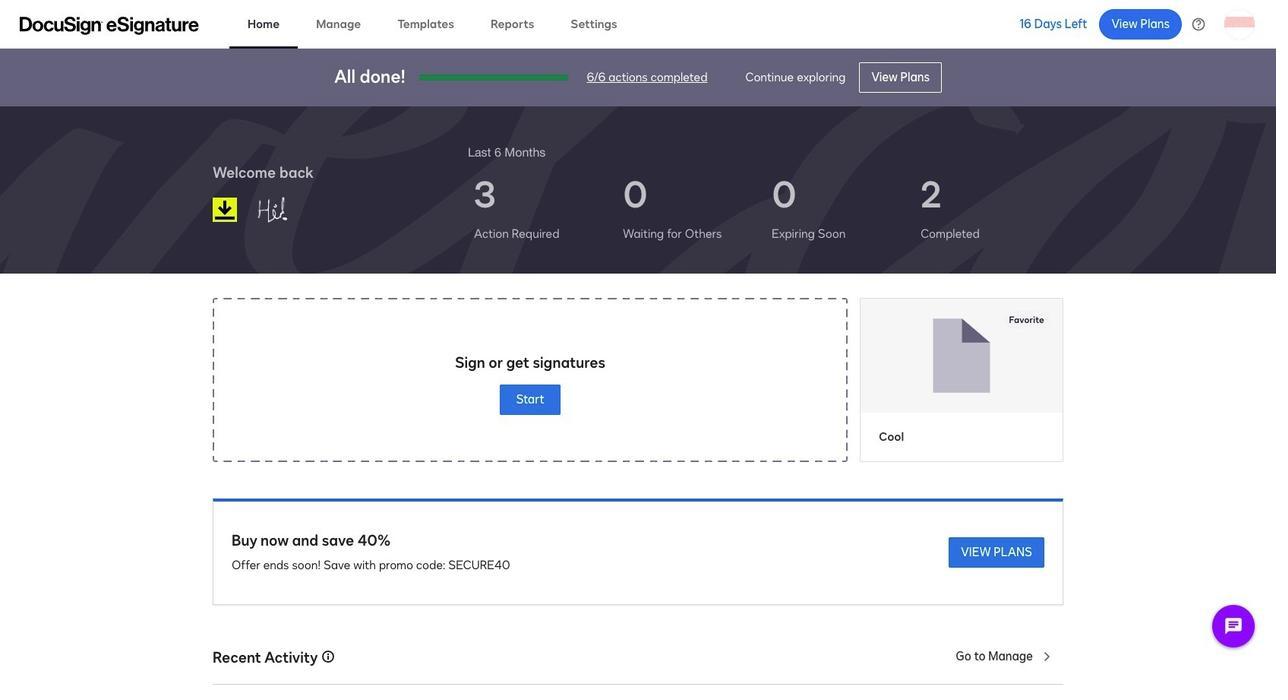 Task type: describe. For each thing, give the bounding box(es) containing it.
docusign esignature image
[[20, 16, 199, 35]]



Task type: locate. For each thing, give the bounding box(es) containing it.
your uploaded profile image image
[[1225, 9, 1255, 39]]

list
[[468, 161, 1064, 255]]

use cool image
[[861, 299, 1063, 412]]

docusignlogo image
[[213, 198, 237, 222]]

heading
[[468, 143, 546, 161]]

generic name image
[[250, 190, 329, 230]]



Task type: vqa. For each thing, say whether or not it's contained in the screenshot.
secondary navigation REGION
no



